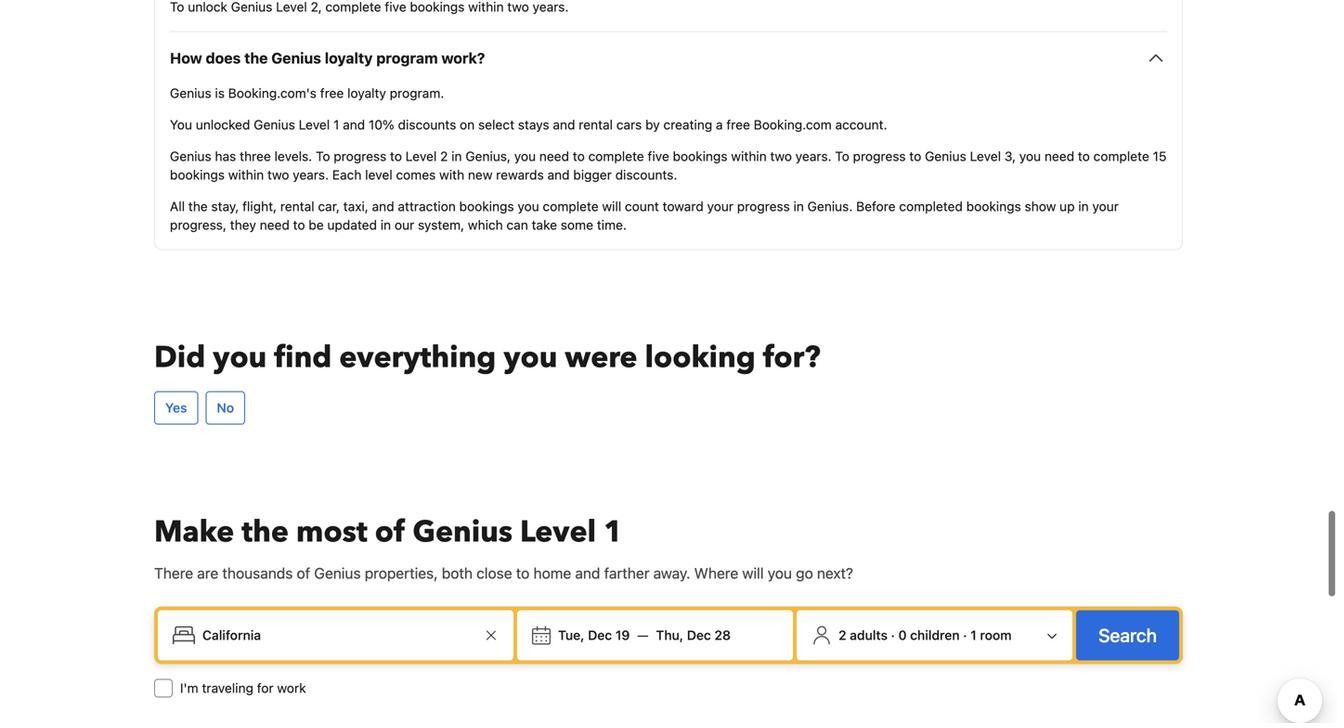 Task type: locate. For each thing, give the bounding box(es) containing it.
1 horizontal spatial need
[[540, 149, 570, 164]]

in right up
[[1079, 199, 1090, 214]]

years. down levels.
[[293, 167, 329, 182]]

1 horizontal spatial 2
[[839, 628, 847, 643]]

1 horizontal spatial rental
[[579, 117, 613, 132]]

0 horizontal spatial free
[[320, 85, 344, 101]]

two down booking.com
[[771, 149, 792, 164]]

will right the where at the bottom right of the page
[[743, 565, 764, 582]]

loyalty up 10%
[[348, 85, 386, 101]]

level up comes
[[406, 149, 437, 164]]

within
[[732, 149, 767, 164], [228, 167, 264, 182]]

genius
[[272, 49, 321, 67], [170, 85, 212, 101], [254, 117, 295, 132], [170, 149, 212, 164], [925, 149, 967, 164], [413, 512, 513, 553], [314, 565, 361, 582]]

where
[[695, 565, 739, 582]]

1 down genius is booking.com's free loyalty program.
[[334, 117, 339, 132]]

progress inside all the stay, flight, rental car, taxi, and attraction bookings you complete will count toward your progress in genius. before completed bookings show up in your progress, they need to be updated in our system, which can take some time.
[[738, 199, 790, 214]]

0 horizontal spatial of
[[297, 565, 310, 582]]

2 · from the left
[[964, 628, 968, 643]]

of up properties,
[[375, 512, 405, 553]]

two down levels.
[[268, 167, 289, 182]]

0 horizontal spatial to
[[316, 149, 330, 164]]

1 vertical spatial the
[[188, 199, 208, 214]]

1 vertical spatial two
[[268, 167, 289, 182]]

progress up each
[[334, 149, 387, 164]]

within down three
[[228, 167, 264, 182]]

your
[[708, 199, 734, 214], [1093, 199, 1120, 214]]

1 horizontal spatial ·
[[964, 628, 968, 643]]

your right up
[[1093, 199, 1120, 214]]

make
[[154, 512, 234, 553]]

1 horizontal spatial will
[[743, 565, 764, 582]]

1 vertical spatial years.
[[293, 167, 329, 182]]

0 vertical spatial rental
[[579, 117, 613, 132]]

0 horizontal spatial your
[[708, 199, 734, 214]]

and left 10%
[[343, 117, 365, 132]]

1 vertical spatial rental
[[280, 199, 315, 214]]

thu, dec 28 button
[[649, 619, 739, 653]]

to up completed
[[910, 149, 922, 164]]

0 horizontal spatial rental
[[280, 199, 315, 214]]

there are thousands of genius properties, both close to home and farther away. where will you go next?
[[154, 565, 854, 582]]

2 inside genius has three levels. to progress to level 2 in genius, you need to complete five bookings within two years. to progress to genius level 3, you need to complete 15 bookings within two years. each level comes with new rewards and bigger discounts.
[[440, 149, 448, 164]]

of right thousands
[[297, 565, 310, 582]]

rental
[[579, 117, 613, 132], [280, 199, 315, 214]]

no button
[[206, 391, 245, 425]]

· right children
[[964, 628, 968, 643]]

1 horizontal spatial 1
[[604, 512, 623, 553]]

with
[[440, 167, 465, 182]]

how does the genius loyalty program work?
[[170, 49, 485, 67]]

taxi,
[[344, 199, 369, 214]]

the right 'does'
[[244, 49, 268, 67]]

there
[[154, 565, 193, 582]]

1 · from the left
[[892, 628, 896, 643]]

need down stays
[[540, 149, 570, 164]]

completed
[[900, 199, 963, 214]]

room
[[981, 628, 1012, 643]]

· left 0
[[892, 628, 896, 643]]

15
[[1154, 149, 1167, 164]]

genius down you
[[170, 149, 212, 164]]

1 vertical spatial 2
[[839, 628, 847, 643]]

of for thousands
[[297, 565, 310, 582]]

·
[[892, 628, 896, 643], [964, 628, 968, 643]]

loyalty
[[325, 49, 373, 67], [348, 85, 386, 101]]

complete left the 15
[[1094, 149, 1150, 164]]

all the stay, flight, rental car, taxi, and attraction bookings you complete will count toward your progress in genius. before completed bookings show up in your progress, they need to be updated in our system, which can take some time.
[[170, 199, 1120, 233]]

bookings down 'has'
[[170, 167, 225, 182]]

two
[[771, 149, 792, 164], [268, 167, 289, 182]]

the up progress,
[[188, 199, 208, 214]]

0 vertical spatial will
[[602, 199, 622, 214]]

they
[[230, 217, 256, 233]]

you up can
[[518, 199, 540, 214]]

your right toward
[[708, 199, 734, 214]]

are
[[197, 565, 219, 582]]

the inside all the stay, flight, rental car, taxi, and attraction bookings you complete will count toward your progress in genius. before completed bookings show up in your progress, they need to be updated in our system, which can take some time.
[[188, 199, 208, 214]]

farther
[[604, 565, 650, 582]]

2 vertical spatial 1
[[971, 628, 977, 643]]

1 inside 2 adults · 0 children · 1 room dropdown button
[[971, 628, 977, 643]]

rental left cars
[[579, 117, 613, 132]]

tue, dec 19 — thu, dec 28
[[558, 628, 731, 643]]

by
[[646, 117, 660, 132]]

0 vertical spatial the
[[244, 49, 268, 67]]

2 to from the left
[[836, 149, 850, 164]]

yes
[[165, 400, 187, 416]]

need down the flight,
[[260, 217, 290, 233]]

work
[[277, 681, 306, 696]]

genius down booking.com's
[[254, 117, 295, 132]]

0 horizontal spatial ·
[[892, 628, 896, 643]]

0
[[899, 628, 907, 643]]

traveling
[[202, 681, 254, 696]]

rental inside all the stay, flight, rental car, taxi, and attraction bookings you complete will count toward your progress in genius. before completed bookings show up in your progress, they need to be updated in our system, which can take some time.
[[280, 199, 315, 214]]

0 horizontal spatial within
[[228, 167, 264, 182]]

free right a
[[727, 117, 751, 132]]

to right close in the bottom left of the page
[[516, 565, 530, 582]]

2 inside 2 adults · 0 children · 1 room dropdown button
[[839, 628, 847, 643]]

0 vertical spatial loyalty
[[325, 49, 373, 67]]

0 horizontal spatial need
[[260, 217, 290, 233]]

is
[[215, 85, 225, 101]]

program.
[[390, 85, 444, 101]]

2 horizontal spatial progress
[[854, 149, 906, 164]]

1 vertical spatial 1
[[604, 512, 623, 553]]

you
[[515, 149, 536, 164], [1020, 149, 1042, 164], [518, 199, 540, 214], [213, 338, 267, 378], [504, 338, 558, 378], [768, 565, 793, 582]]

complete up the bigger
[[589, 149, 645, 164]]

rental up be
[[280, 199, 315, 214]]

within down booking.com
[[732, 149, 767, 164]]

to up the bigger
[[573, 149, 585, 164]]

stay,
[[211, 199, 239, 214]]

search
[[1099, 625, 1158, 647]]

dec left 28
[[687, 628, 711, 643]]

0 vertical spatial within
[[732, 149, 767, 164]]

to down 'account.'
[[836, 149, 850, 164]]

progress left "genius."
[[738, 199, 790, 214]]

loyalty inside how does the genius loyalty program work? dropdown button
[[325, 49, 373, 67]]

free down how does the genius loyalty program work?
[[320, 85, 344, 101]]

in up the with
[[452, 149, 462, 164]]

to right the 3,
[[1079, 149, 1091, 164]]

and right home
[[575, 565, 601, 582]]

0 horizontal spatial 1
[[334, 117, 339, 132]]

0 vertical spatial 2
[[440, 149, 448, 164]]

genius up genius is booking.com's free loyalty program.
[[272, 49, 321, 67]]

updated
[[327, 217, 377, 233]]

0 horizontal spatial dec
[[588, 628, 612, 643]]

both
[[442, 565, 473, 582]]

some
[[561, 217, 594, 233]]

everything
[[339, 338, 496, 378]]

0 horizontal spatial two
[[268, 167, 289, 182]]

of
[[375, 512, 405, 553], [297, 565, 310, 582]]

2 up the with
[[440, 149, 448, 164]]

booking.com
[[754, 117, 832, 132]]

in
[[452, 149, 462, 164], [794, 199, 804, 214], [1079, 199, 1090, 214], [381, 217, 391, 233]]

dec left 19
[[588, 628, 612, 643]]

2 left adults
[[839, 628, 847, 643]]

search button
[[1077, 611, 1180, 661]]

1 left room
[[971, 628, 977, 643]]

the for make
[[242, 512, 289, 553]]

0 horizontal spatial years.
[[293, 167, 329, 182]]

level up home
[[520, 512, 597, 553]]

rewards
[[496, 167, 544, 182]]

0 vertical spatial of
[[375, 512, 405, 553]]

0 vertical spatial years.
[[796, 149, 832, 164]]

did you find everything you were looking for?
[[154, 338, 821, 378]]

of for most
[[375, 512, 405, 553]]

need right the 3,
[[1045, 149, 1075, 164]]

Where are you going? field
[[195, 619, 480, 653]]

no
[[217, 400, 234, 416]]

you up rewards
[[515, 149, 536, 164]]

1 vertical spatial free
[[727, 117, 751, 132]]

1 horizontal spatial of
[[375, 512, 405, 553]]

and inside genius has three levels. to progress to level 2 in genius, you need to complete five bookings within two years. to progress to genius level 3, you need to complete 15 bookings within two years. each level comes with new rewards and bigger discounts.
[[548, 167, 570, 182]]

the up thousands
[[242, 512, 289, 553]]

and right taxi,
[[372, 199, 395, 214]]

will up time.
[[602, 199, 622, 214]]

for?
[[763, 338, 821, 378]]

a
[[716, 117, 723, 132]]

0 horizontal spatial progress
[[334, 149, 387, 164]]

1 vertical spatial loyalty
[[348, 85, 386, 101]]

1 horizontal spatial dec
[[687, 628, 711, 643]]

1 your from the left
[[708, 199, 734, 214]]

unlocked
[[196, 117, 250, 132]]

progress down 'account.'
[[854, 149, 906, 164]]

does
[[206, 49, 241, 67]]

to
[[390, 149, 402, 164], [573, 149, 585, 164], [910, 149, 922, 164], [1079, 149, 1091, 164], [293, 217, 305, 233], [516, 565, 530, 582]]

loyalty up genius is booking.com's free loyalty program.
[[325, 49, 373, 67]]

28
[[715, 628, 731, 643]]

1
[[334, 117, 339, 132], [604, 512, 623, 553], [971, 628, 977, 643]]

bookings left 'show'
[[967, 199, 1022, 214]]

1 horizontal spatial progress
[[738, 199, 790, 214]]

children
[[911, 628, 960, 643]]

1 horizontal spatial your
[[1093, 199, 1120, 214]]

genius inside how does the genius loyalty program work? dropdown button
[[272, 49, 321, 67]]

account.
[[836, 117, 888, 132]]

years. down booking.com
[[796, 149, 832, 164]]

comes
[[396, 167, 436, 182]]

booking.com's
[[228, 85, 317, 101]]

complete up some
[[543, 199, 599, 214]]

1 horizontal spatial to
[[836, 149, 850, 164]]

1 up farther
[[604, 512, 623, 553]]

years.
[[796, 149, 832, 164], [293, 167, 329, 182]]

free
[[320, 85, 344, 101], [727, 117, 751, 132]]

you left were
[[504, 338, 558, 378]]

0 vertical spatial free
[[320, 85, 344, 101]]

loyalty for free
[[348, 85, 386, 101]]

the
[[244, 49, 268, 67], [188, 199, 208, 214], [242, 512, 289, 553]]

to right levels.
[[316, 149, 330, 164]]

2 vertical spatial the
[[242, 512, 289, 553]]

and
[[343, 117, 365, 132], [553, 117, 576, 132], [548, 167, 570, 182], [372, 199, 395, 214], [575, 565, 601, 582]]

you unlocked genius level 1 and 10% discounts on select stays and rental cars by creating a free booking.com account.
[[170, 117, 888, 132]]

to left be
[[293, 217, 305, 233]]

0 horizontal spatial will
[[602, 199, 622, 214]]

you left go
[[768, 565, 793, 582]]

level
[[299, 117, 330, 132], [406, 149, 437, 164], [970, 149, 1002, 164], [520, 512, 597, 553]]

and left the bigger
[[548, 167, 570, 182]]

2 dec from the left
[[687, 628, 711, 643]]

you up no
[[213, 338, 267, 378]]

2 horizontal spatial need
[[1045, 149, 1075, 164]]

dec
[[588, 628, 612, 643], [687, 628, 711, 643]]

i'm traveling for work
[[180, 681, 306, 696]]

0 horizontal spatial 2
[[440, 149, 448, 164]]

1 vertical spatial of
[[297, 565, 310, 582]]

1 dec from the left
[[588, 628, 612, 643]]

1 horizontal spatial two
[[771, 149, 792, 164]]

complete
[[589, 149, 645, 164], [1094, 149, 1150, 164], [543, 199, 599, 214]]

2 horizontal spatial 1
[[971, 628, 977, 643]]

will
[[602, 199, 622, 214], [743, 565, 764, 582]]



Task type: vqa. For each thing, say whether or not it's contained in the screenshot.
1st · from the right
yes



Task type: describe. For each thing, give the bounding box(es) containing it.
go
[[796, 565, 814, 582]]

up
[[1060, 199, 1075, 214]]

19
[[616, 628, 630, 643]]

creating
[[664, 117, 713, 132]]

home
[[534, 565, 572, 582]]

1 for adults
[[971, 628, 977, 643]]

find
[[274, 338, 332, 378]]

and right stays
[[553, 117, 576, 132]]

has
[[215, 149, 236, 164]]

system,
[[418, 217, 465, 233]]

complete inside all the stay, flight, rental car, taxi, and attraction bookings you complete will count toward your progress in genius. before completed bookings show up in your progress, they need to be updated in our system, which can take some time.
[[543, 199, 599, 214]]

1 horizontal spatial within
[[732, 149, 767, 164]]

car,
[[318, 199, 340, 214]]

discounts.
[[616, 167, 678, 182]]

in inside genius has three levels. to progress to level 2 in genius, you need to complete five bookings within two years. to progress to genius level 3, you need to complete 15 bookings within two years. each level comes with new rewards and bigger discounts.
[[452, 149, 462, 164]]

genius has three levels. to progress to level 2 in genius, you need to complete five bookings within two years. to progress to genius level 3, you need to complete 15 bookings within two years. each level comes with new rewards and bigger discounts.
[[170, 149, 1167, 182]]

before
[[857, 199, 896, 214]]

close
[[477, 565, 513, 582]]

work?
[[442, 49, 485, 67]]

you inside all the stay, flight, rental car, taxi, and attraction bookings you complete will count toward your progress in genius. before completed bookings show up in your progress, they need to be updated in our system, which can take some time.
[[518, 199, 540, 214]]

bookings up which
[[460, 199, 514, 214]]

be
[[309, 217, 324, 233]]

i'm
[[180, 681, 198, 696]]

progress,
[[170, 217, 227, 233]]

bigger
[[574, 167, 612, 182]]

away.
[[654, 565, 691, 582]]

how
[[170, 49, 202, 67]]

on
[[460, 117, 475, 132]]

next?
[[818, 565, 854, 582]]

toward
[[663, 199, 704, 214]]

can
[[507, 217, 528, 233]]

level
[[365, 167, 393, 182]]

bookings down creating
[[673, 149, 728, 164]]

genius is booking.com's free loyalty program.
[[170, 85, 444, 101]]

10%
[[369, 117, 395, 132]]

make the most of genius level 1
[[154, 512, 623, 553]]

1 to from the left
[[316, 149, 330, 164]]

levels.
[[275, 149, 312, 164]]

properties,
[[365, 565, 438, 582]]

yes button
[[154, 391, 198, 425]]

0 vertical spatial 1
[[334, 117, 339, 132]]

0 vertical spatial two
[[771, 149, 792, 164]]

1 for the
[[604, 512, 623, 553]]

to inside all the stay, flight, rental car, taxi, and attraction bookings you complete will count toward your progress in genius. before completed bookings show up in your progress, they need to be updated in our system, which can take some time.
[[293, 217, 305, 233]]

five
[[648, 149, 670, 164]]

in left "genius."
[[794, 199, 804, 214]]

1 vertical spatial will
[[743, 565, 764, 582]]

stays
[[518, 117, 550, 132]]

for
[[257, 681, 274, 696]]

and inside all the stay, flight, rental car, taxi, and attraction bookings you complete will count toward your progress in genius. before completed bookings show up in your progress, they need to be updated in our system, which can take some time.
[[372, 199, 395, 214]]

genius.
[[808, 199, 853, 214]]

need inside all the stay, flight, rental car, taxi, and attraction bookings you complete will count toward your progress in genius. before completed bookings show up in your progress, they need to be updated in our system, which can take some time.
[[260, 217, 290, 233]]

adults
[[850, 628, 888, 643]]

—
[[638, 628, 649, 643]]

genius,
[[466, 149, 511, 164]]

loyalty for genius
[[325, 49, 373, 67]]

2 adults · 0 children · 1 room button
[[805, 618, 1066, 653]]

genius up completed
[[925, 149, 967, 164]]

discounts
[[398, 117, 457, 132]]

time.
[[597, 217, 627, 233]]

new
[[468, 167, 493, 182]]

will inside all the stay, flight, rental car, taxi, and attraction bookings you complete will count toward your progress in genius. before completed bookings show up in your progress, they need to be updated in our system, which can take some time.
[[602, 199, 622, 214]]

show
[[1025, 199, 1057, 214]]

level down genius is booking.com's free loyalty program.
[[299, 117, 330, 132]]

genius down most
[[314, 565, 361, 582]]

which
[[468, 217, 503, 233]]

the for all
[[188, 199, 208, 214]]

our
[[395, 217, 415, 233]]

1 vertical spatial within
[[228, 167, 264, 182]]

the inside dropdown button
[[244, 49, 268, 67]]

to up level
[[390, 149, 402, 164]]

you right the 3,
[[1020, 149, 1042, 164]]

1 horizontal spatial free
[[727, 117, 751, 132]]

tue, dec 19 button
[[551, 619, 638, 653]]

were
[[565, 338, 638, 378]]

genius up both
[[413, 512, 513, 553]]

1 horizontal spatial years.
[[796, 149, 832, 164]]

2 adults · 0 children · 1 room
[[839, 628, 1012, 643]]

three
[[240, 149, 271, 164]]

2 your from the left
[[1093, 199, 1120, 214]]

tue,
[[558, 628, 585, 643]]

looking
[[645, 338, 756, 378]]

take
[[532, 217, 558, 233]]

attraction
[[398, 199, 456, 214]]

count
[[625, 199, 659, 214]]

each
[[332, 167, 362, 182]]

in left our
[[381, 217, 391, 233]]

most
[[296, 512, 368, 553]]

program
[[377, 49, 438, 67]]

thu,
[[656, 628, 684, 643]]

genius left the is
[[170, 85, 212, 101]]

level left the 3,
[[970, 149, 1002, 164]]

select
[[479, 117, 515, 132]]

thousands
[[222, 565, 293, 582]]

cars
[[617, 117, 642, 132]]

all
[[170, 199, 185, 214]]

how does the genius loyalty program work? button
[[170, 47, 1168, 69]]



